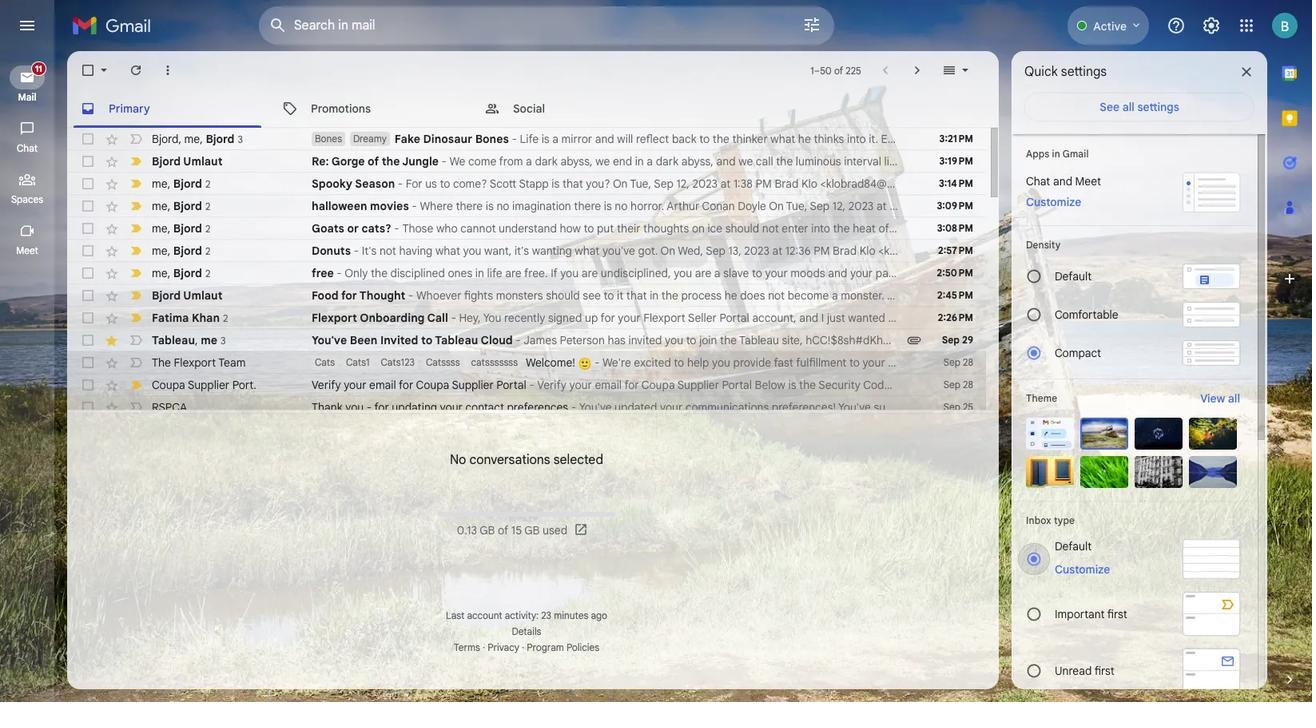 Task type: locate. For each thing, give the bounding box(es) containing it.
0 vertical spatial meet
[[1075, 174, 1101, 189]]

2 for spooky season
[[205, 178, 210, 190]]

0 vertical spatial and
[[1053, 174, 1073, 189]]

1 horizontal spatial tab list
[[1268, 51, 1312, 645]]

0 vertical spatial customize
[[1026, 195, 1082, 209]]

in down undisciplined,
[[650, 289, 659, 303]]

1 vertical spatial 3
[[221, 334, 226, 346]]

call
[[427, 311, 448, 325]]

for
[[406, 177, 422, 191]]

13, down can
[[1072, 266, 1085, 281]]

0 vertical spatial first
[[1108, 607, 1128, 621]]

0 horizontal spatial wed,
[[678, 244, 703, 258]]

verify your email for coupa supplier portal -
[[312, 378, 537, 392]]

1 horizontal spatial and
[[1053, 174, 1073, 189]]

0 horizontal spatial supplier
[[188, 378, 230, 392]]

11 row from the top
[[67, 352, 986, 374]]

and right the moods
[[828, 266, 847, 281]]

1 horizontal spatial ·
[[522, 642, 524, 654]]

sep down ice
[[706, 244, 726, 258]]

5 me , bjord 2 from the top
[[152, 266, 210, 280]]

3 inside tableau , me 3
[[221, 334, 226, 346]]

0 horizontal spatial 12,
[[677, 177, 690, 191]]

, for goats or cats?
[[168, 221, 170, 235]]

all inside 'view all' button
[[1228, 392, 1240, 406]]

minutes
[[554, 610, 588, 622]]

1 horizontal spatial 13,
[[1072, 266, 1085, 281]]

chat inside heading
[[17, 142, 38, 154]]

1 horizontal spatial wrote:
[[1006, 244, 1037, 258]]

, for spooky season
[[168, 176, 170, 191]]

2 28 from the top
[[963, 379, 973, 391]]

0 vertical spatial 28
[[963, 356, 973, 368]]

of up season
[[368, 154, 379, 169]]

1 vertical spatial sep 28
[[944, 379, 973, 391]]

1 horizontal spatial into
[[1035, 289, 1054, 303]]

0 horizontal spatial what
[[436, 244, 460, 258]]

all for view
[[1228, 392, 1240, 406]]

chat inside the chat and meet customize
[[1026, 174, 1050, 189]]

gb right 0.13
[[480, 523, 495, 538]]

0 horizontal spatial all
[[1123, 100, 1135, 114]]

1 vertical spatial should
[[546, 289, 580, 303]]

those
[[402, 221, 433, 236]]

thoughts
[[643, 221, 689, 236]]

umlaut up khan
[[183, 289, 223, 303]]

supplier
[[188, 378, 230, 392], [452, 378, 494, 392]]

1 horizontal spatial should
[[725, 221, 759, 236]]

and inside no conversations selected main content
[[828, 266, 847, 281]]

0 vertical spatial sep 28
[[944, 356, 973, 368]]

fake dinosaur bones -
[[395, 132, 520, 146]]

2 supplier from the left
[[452, 378, 494, 392]]

<klobrad84@gmail.com> up heat
[[820, 177, 945, 191]]

a left slave at top
[[714, 266, 721, 281]]

settings right quick
[[1061, 64, 1107, 80]]

halloween
[[312, 199, 367, 213]]

28 up 25
[[963, 379, 973, 391]]

the left abyss
[[1107, 289, 1124, 303]]

0 vertical spatial customize button
[[1017, 193, 1091, 212]]

row down undisciplined,
[[67, 285, 1275, 307]]

free - only the disciplined ones in life are free. if you are undisciplined, you are a slave to your moods and your passions. eliud kipchoge on wed, sep 13, 2023 at 1:58 pm brad klo <klobrad84@gmail.
[[312, 266, 1312, 281]]

1 horizontal spatial wed,
[[1021, 266, 1047, 281]]

of for 0.13 gb of 15 gb used
[[498, 523, 509, 538]]

1 me , bjord 2 from the top
[[152, 176, 210, 191]]

1 coupa from the left
[[152, 378, 185, 392]]

preferences
[[507, 400, 568, 415]]

row down spooky season - for us to come? scott stapp is that you? on tue, sep 12, 2023 at 1:38 pm brad klo <klobrad84@gmail.com> wrote: are you ready?? at the top of page
[[67, 217, 1312, 240]]

1 vertical spatial 28
[[963, 379, 973, 391]]

2:50 pm
[[937, 267, 973, 279]]

0 horizontal spatial that
[[563, 177, 583, 191]]

0 horizontal spatial chat
[[17, 142, 38, 154]]

all right see
[[1123, 100, 1135, 114]]

1 vertical spatial first
[[1095, 664, 1115, 678]]

of left 15 in the bottom left of the page
[[498, 523, 509, 538]]

1 sep 28 from the top
[[944, 356, 973, 368]]

0 horizontal spatial gb
[[480, 523, 495, 538]]

klo down heat
[[860, 244, 876, 258]]

1 horizontal spatial supplier
[[452, 378, 494, 392]]

moods
[[791, 266, 825, 281]]

mail heading
[[0, 91, 54, 104]]

28 down 29
[[963, 356, 973, 368]]

1 vertical spatial bjord umlaut
[[152, 289, 223, 303]]

the flexport team
[[152, 356, 246, 370]]

for down "email" on the left bottom of page
[[374, 400, 389, 415]]

me , bjord 2 for free
[[152, 266, 210, 280]]

all right view
[[1228, 392, 1240, 406]]

0 horizontal spatial meet
[[16, 245, 38, 257]]

chat heading
[[0, 142, 54, 155]]

1 horizontal spatial all
[[1228, 392, 1240, 406]]

1 row from the top
[[67, 128, 986, 150]]

28 for -
[[963, 379, 973, 391]]

0.13
[[457, 523, 477, 538]]

bones
[[475, 132, 509, 146], [315, 133, 342, 145]]

terms
[[454, 642, 480, 654]]

email
[[369, 378, 396, 392]]

13, up slave at top
[[729, 244, 742, 258]]

invited
[[380, 333, 418, 348]]

0 vertical spatial bjord umlaut
[[152, 154, 223, 169]]

to left the put
[[584, 221, 594, 236]]

0 vertical spatial 3
[[238, 133, 243, 145]]

0 horizontal spatial should
[[546, 289, 580, 303]]

0 vertical spatial 13,
[[729, 244, 742, 258]]

me , bjord 2
[[152, 176, 210, 191], [152, 199, 210, 213], [152, 221, 210, 235], [152, 243, 210, 258], [152, 266, 210, 280]]

tab list
[[1268, 51, 1312, 645], [67, 90, 999, 128]]

no conversations selected main content
[[67, 51, 1312, 703]]

0 horizontal spatial and
[[828, 266, 847, 281]]

details link
[[512, 626, 541, 638]]

comfortable
[[1055, 308, 1119, 322]]

tue, right you?
[[630, 177, 651, 191]]

2 gaze from the left
[[1177, 289, 1202, 303]]

has attachment image
[[906, 332, 922, 348]]

2023
[[692, 177, 718, 191], [1114, 221, 1140, 236], [744, 244, 770, 258], [1088, 266, 1113, 281]]

1 vertical spatial umlaut
[[183, 289, 223, 303]]

social tab
[[472, 90, 673, 128]]

2 me , bjord 2 from the top
[[152, 199, 210, 213]]

me , bjord 2 for donuts
[[152, 243, 210, 258]]

2 gb from the left
[[525, 523, 540, 538]]

4 row from the top
[[67, 195, 986, 217]]

density
[[1026, 239, 1061, 251]]

0 vertical spatial not
[[762, 221, 779, 236]]

row down on at the top of page
[[67, 240, 1300, 262]]

heat
[[853, 221, 876, 236]]

tab list inside no conversations selected main content
[[67, 90, 999, 128]]

1 horizontal spatial what
[[575, 244, 600, 258]]

1 bjord umlaut from the top
[[152, 154, 223, 169]]

spaces
[[11, 193, 43, 205]]

flexport down tableau , me 3
[[174, 356, 216, 370]]

- right portal
[[529, 378, 534, 392]]

display density element
[[1026, 239, 1240, 251]]

at left 4:19
[[1142, 221, 1153, 236]]

a right 'become'
[[832, 289, 838, 303]]

tableau , me 3
[[152, 333, 226, 347]]

me for free
[[152, 266, 168, 280]]

0 vertical spatial chat
[[17, 142, 38, 154]]

donuts
[[312, 244, 351, 258]]

1 horizontal spatial that
[[626, 289, 647, 303]]

1 vertical spatial wrote:
[[1006, 244, 1037, 258]]

3 inside bjord , me , bjord 3
[[238, 133, 243, 145]]

- right cats?
[[394, 221, 399, 236]]

1 28 from the top
[[963, 356, 973, 368]]

primary tab
[[67, 90, 268, 128]]

for
[[1286, 244, 1300, 258], [341, 289, 357, 303], [399, 378, 413, 392], [374, 400, 389, 415]]

that right the it
[[626, 289, 647, 303]]

customize inside button
[[1055, 563, 1110, 577]]

6 row from the top
[[67, 240, 1300, 262]]

thought
[[359, 289, 405, 303]]

promotions
[[311, 101, 371, 115]]

brad
[[775, 177, 799, 191], [1197, 221, 1221, 236], [833, 244, 857, 258], [1170, 266, 1194, 281]]

, for you've been invited to tableau cloud
[[195, 333, 198, 347]]

0 horizontal spatial tab list
[[67, 90, 999, 128]]

umlaut down bjord , me , bjord 3 on the left of page
[[183, 154, 223, 169]]

all inside see all settings button
[[1123, 100, 1135, 114]]

1 horizontal spatial 12,
[[1098, 221, 1111, 236]]

sep 28 for -
[[944, 379, 973, 391]]

tableau
[[152, 333, 195, 347], [435, 333, 478, 348]]

view
[[1201, 392, 1225, 406]]

tab list containing primary
[[67, 90, 999, 128]]

settings right see
[[1138, 100, 1179, 114]]

meet heading
[[0, 245, 54, 257]]

0 vertical spatial 12,
[[677, 177, 690, 191]]

gb right 15 in the bottom left of the page
[[525, 523, 540, 538]]

2 for goats or cats?
[[205, 223, 210, 235]]

and down apps in gmail
[[1053, 174, 1073, 189]]

1
[[811, 64, 814, 76]]

50
[[820, 64, 832, 76]]

not right does
[[768, 289, 785, 303]]

flexport onboarding call -
[[312, 311, 459, 325]]

the up the thought
[[371, 266, 388, 281]]

1 default from the top
[[1055, 269, 1092, 284]]

0 horizontal spatial flexport
[[174, 356, 216, 370]]

into left "an"
[[1035, 289, 1054, 303]]

sep 28 up sep 25
[[944, 379, 973, 391]]

1 horizontal spatial meet
[[1075, 174, 1101, 189]]

2 · from the left
[[522, 642, 524, 654]]

0 vertical spatial wrote:
[[948, 177, 979, 191]]

primary
[[109, 101, 150, 115]]

10 row from the top
[[67, 329, 986, 352]]

no conversations selected
[[450, 452, 603, 468]]

a
[[714, 266, 721, 281], [832, 289, 838, 303]]

2 for free
[[205, 267, 210, 279]]

you?
[[586, 177, 610, 191]]

navigation
[[0, 51, 56, 703]]

1 umlaut from the top
[[183, 154, 223, 169]]

row containing tableau
[[67, 329, 986, 352]]

customize button for default
[[1045, 560, 1120, 579]]

been
[[350, 333, 378, 348]]

0 horizontal spatial ·
[[483, 642, 485, 654]]

sep 29
[[942, 334, 973, 346]]

row containing the flexport team
[[67, 352, 986, 374]]

sep 28 for welcome!
[[944, 356, 973, 368]]

first for important first
[[1108, 607, 1128, 621]]

row
[[67, 128, 986, 150], [67, 150, 986, 173], [67, 173, 1063, 195], [67, 195, 986, 217], [67, 217, 1312, 240], [67, 240, 1300, 262], [67, 262, 1312, 285], [67, 285, 1275, 307], [67, 307, 986, 329], [67, 329, 986, 352], [67, 352, 986, 374], [67, 374, 986, 396], [67, 396, 986, 419]]

life
[[487, 266, 502, 281]]

jungle
[[402, 154, 439, 169]]

1 vertical spatial customize button
[[1045, 560, 1120, 579]]

None checkbox
[[80, 62, 96, 78], [80, 131, 96, 147], [80, 153, 96, 169], [80, 198, 96, 214], [80, 221, 96, 237], [80, 243, 96, 259], [80, 288, 96, 304], [80, 355, 96, 371], [80, 377, 96, 393], [80, 400, 96, 416], [80, 62, 96, 78], [80, 131, 96, 147], [80, 153, 96, 169], [80, 198, 96, 214], [80, 221, 96, 237], [80, 243, 96, 259], [80, 288, 96, 304], [80, 355, 96, 371], [80, 377, 96, 393], [80, 400, 96, 416]]

khan
[[192, 310, 220, 325]]

row containing fatima khan
[[67, 307, 986, 329]]

halloween movies -
[[312, 199, 420, 213]]

cats
[[315, 356, 335, 368]]

eliud
[[926, 266, 951, 281]]

225
[[846, 64, 861, 76]]

quick
[[1025, 64, 1058, 80]]

0 vertical spatial all
[[1123, 100, 1135, 114]]

🙂 image
[[578, 357, 592, 371]]

wed, down hey
[[1021, 266, 1047, 281]]

inbox
[[1026, 515, 1052, 527]]

1 vertical spatial all
[[1228, 392, 1240, 406]]

fake
[[395, 132, 420, 146]]

4 me , bjord 2 from the top
[[152, 243, 210, 258]]

1 horizontal spatial gb
[[525, 523, 540, 538]]

<klobrad84@gmail.com> up eliud
[[879, 244, 1003, 258]]

an
[[1056, 289, 1069, 303]]

·
[[483, 642, 485, 654], [522, 642, 524, 654]]

to right slave at top
[[752, 266, 762, 281]]

0 horizontal spatial 3
[[221, 334, 226, 346]]

0 horizontal spatial gaze
[[941, 289, 966, 303]]

wanting
[[532, 244, 572, 258]]

bjord umlaut down bjord , me , bjord 3 on the left of page
[[152, 154, 223, 169]]

· down details
[[522, 642, 524, 654]]

on up density
[[1035, 221, 1050, 236]]

bjord umlaut up the fatima khan 2
[[152, 289, 223, 303]]

sep left 29
[[942, 334, 960, 346]]

the
[[152, 356, 171, 370]]

whoever
[[416, 289, 462, 303]]

pm right 12:36
[[814, 244, 830, 258]]

0 horizontal spatial 13,
[[729, 244, 742, 258]]

should
[[725, 221, 759, 236], [546, 289, 580, 303]]

hey
[[1040, 244, 1060, 258]]

meet down spaces heading
[[16, 245, 38, 257]]

1 horizontal spatial 3
[[238, 133, 243, 145]]

row down monsters
[[67, 307, 986, 329]]

first
[[1108, 607, 1128, 621], [1095, 664, 1115, 678]]

None checkbox
[[80, 176, 96, 192], [80, 265, 96, 281], [80, 310, 96, 326], [80, 332, 96, 348], [80, 176, 96, 192], [80, 265, 96, 281], [80, 310, 96, 326], [80, 332, 96, 348]]

not left enter
[[762, 221, 779, 236]]

9 row from the top
[[67, 307, 986, 329]]

1 vertical spatial settings
[[1138, 100, 1179, 114]]

7 row from the top
[[67, 262, 1312, 285]]

13 row from the top
[[67, 396, 986, 419]]

Search in mail search field
[[259, 6, 834, 45]]

1 vertical spatial tue,
[[1052, 221, 1073, 236]]

row up welcome!
[[67, 329, 986, 352]]

1 vertical spatial chat
[[1026, 174, 1050, 189]]

1 vertical spatial meet
[[16, 245, 38, 257]]

row up preferences
[[67, 374, 986, 396]]

bjord umlaut for re: gorge of the jungle
[[152, 154, 223, 169]]

social
[[513, 101, 545, 115]]

sep up "an"
[[1049, 266, 1069, 281]]

row containing coupa supplier port.
[[67, 374, 986, 396]]

umlaut for re:
[[183, 154, 223, 169]]

2:57 pm
[[938, 245, 973, 257]]

gaze
[[941, 289, 966, 303], [1177, 289, 1202, 303]]

me for spooky
[[152, 176, 168, 191]]

1 horizontal spatial gaze
[[1177, 289, 1202, 303]]

0 vertical spatial umlaut
[[183, 154, 223, 169]]

0 horizontal spatial a
[[714, 266, 721, 281]]

1 vertical spatial customize
[[1055, 563, 1110, 577]]

25
[[963, 401, 973, 413]]

more image
[[160, 62, 176, 78]]

you right if
[[920, 289, 938, 303]]

row up portal
[[67, 352, 986, 374]]

1 vertical spatial 13,
[[1072, 266, 1085, 281]]

0 horizontal spatial settings
[[1061, 64, 1107, 80]]

2 row from the top
[[67, 150, 986, 173]]

what
[[436, 244, 460, 258], [575, 244, 600, 258]]

refresh image
[[128, 62, 144, 78]]

toggle split pane mode image
[[941, 62, 957, 78]]

1 horizontal spatial settings
[[1138, 100, 1179, 114]]

exchange
[[1234, 244, 1283, 258]]

and inside the chat and meet customize
[[1053, 174, 1073, 189]]

1 horizontal spatial flexport
[[312, 311, 357, 325]]

should down 'if'
[[546, 289, 580, 303]]

sep 28 down sep 29
[[944, 356, 973, 368]]

1 vertical spatial that
[[626, 289, 647, 303]]

, for halloween movies
[[168, 199, 170, 213]]

2 sep 28 from the top
[[944, 379, 973, 391]]

11
[[35, 63, 42, 74]]

donuts - it's not having what you want, it's wanting what you've got. on wed, sep 13, 2023 at 12:36 pm brad klo <klobrad84@gmail.com> wrote: hey can i have some palm readings in exchange for
[[312, 244, 1300, 258]]

wrote: up the '3:09 pm' on the right top of page
[[948, 177, 979, 191]]

compact
[[1055, 346, 1101, 360]]

sep down sep 29
[[944, 356, 961, 368]]

flexport up you've
[[312, 311, 357, 325]]

enough
[[993, 289, 1032, 303]]

spooky
[[312, 177, 353, 191]]

settings inside button
[[1138, 100, 1179, 114]]

0 vertical spatial flexport
[[312, 311, 357, 325]]

me
[[184, 131, 200, 146], [152, 176, 168, 191], [152, 199, 168, 213], [152, 221, 168, 235], [152, 243, 168, 258], [152, 266, 168, 280], [201, 333, 217, 347]]

1 horizontal spatial a
[[832, 289, 838, 303]]

1 vertical spatial and
[[828, 266, 847, 281]]

1 vertical spatial not
[[380, 244, 396, 258]]

bjord umlaut for food for thought
[[152, 289, 223, 303]]

13,
[[729, 244, 742, 258], [1072, 266, 1085, 281]]

gmail image
[[72, 10, 159, 42]]

cats1
[[346, 356, 370, 368]]

12 row from the top
[[67, 374, 986, 396]]

coupa down the catssss at the bottom of page
[[416, 378, 449, 392]]

cats123
[[381, 356, 415, 368]]

last account activity: 23 minutes ago details terms · privacy · program policies
[[446, 610, 607, 654]]

into left "you."
[[1232, 289, 1251, 303]]

0 vertical spatial default
[[1055, 269, 1092, 284]]

policies
[[567, 642, 600, 654]]

· right terms
[[483, 642, 485, 654]]

0 vertical spatial tue,
[[630, 177, 651, 191]]

thank you - for updating your contact preferences -
[[312, 400, 579, 415]]

2023 up display density element
[[1114, 221, 1140, 236]]

to left the it
[[604, 289, 614, 303]]

2 bjord umlaut from the top
[[152, 289, 223, 303]]

0 vertical spatial a
[[714, 266, 721, 281]]

5 row from the top
[[67, 217, 1312, 240]]

1 horizontal spatial chat
[[1026, 174, 1050, 189]]

12, up 'thoughts'
[[677, 177, 690, 191]]

1 horizontal spatial bones
[[475, 132, 509, 146]]

default up "an"
[[1055, 269, 1092, 284]]

2 umlaut from the top
[[183, 289, 223, 303]]

tableau down fatima
[[152, 333, 195, 347]]

3 me , bjord 2 from the top
[[152, 221, 210, 235]]

1 horizontal spatial coupa
[[416, 378, 449, 392]]

1 horizontal spatial tue,
[[1052, 221, 1073, 236]]

what down how
[[575, 244, 600, 258]]

supplier down the flexport team
[[188, 378, 230, 392]]

1 vertical spatial default
[[1055, 539, 1092, 554]]

older image
[[910, 62, 926, 78]]



Task type: describe. For each thing, give the bounding box(es) containing it.
some
[[1117, 244, 1144, 258]]

on right the got.
[[661, 244, 676, 258]]

0 horizontal spatial wrote:
[[948, 177, 979, 191]]

3:21 pm
[[940, 133, 973, 145]]

of for re: gorge of the jungle -
[[368, 154, 379, 169]]

1 supplier from the left
[[188, 378, 230, 392]]

settings image
[[1202, 16, 1221, 35]]

klo up "exchange"
[[1224, 221, 1240, 236]]

us
[[425, 177, 437, 191]]

me , bjord 2 for spooky
[[152, 176, 210, 191]]

terms link
[[454, 642, 480, 654]]

put
[[597, 221, 614, 236]]

cloud
[[481, 333, 513, 348]]

28 for welcome!
[[963, 356, 973, 368]]

8 row from the top
[[67, 285, 1275, 307]]

program
[[527, 642, 564, 654]]

see all settings button
[[1025, 93, 1255, 121]]

0 horizontal spatial into
[[811, 221, 830, 236]]

you right thank
[[345, 400, 364, 415]]

stapp
[[519, 177, 549, 191]]

on up enough
[[1004, 266, 1019, 281]]

food
[[312, 289, 339, 303]]

1 gb from the left
[[480, 523, 495, 538]]

it's
[[362, 244, 377, 258]]

- down dinosaur
[[442, 154, 447, 169]]

apps
[[1026, 148, 1050, 160]]

advanced search options image
[[796, 9, 828, 41]]

0 horizontal spatial bones
[[315, 133, 342, 145]]

kipchoge
[[953, 266, 1002, 281]]

11 link
[[10, 62, 46, 90]]

rspca
[[152, 400, 187, 415]]

for right "email" on the left bottom of page
[[399, 378, 413, 392]]

at left 12:36
[[773, 244, 783, 258]]

- down social
[[512, 132, 517, 146]]

first for unread first
[[1095, 664, 1115, 678]]

the left process
[[662, 289, 678, 303]]

1 vertical spatial 12,
[[1098, 221, 1111, 236]]

customize inside the chat and meet customize
[[1026, 195, 1082, 209]]

spooky season - for us to come? scott stapp is that you? on tue, sep 12, 2023 at 1:38 pm brad klo <klobrad84@gmail.com> wrote: are you ready??
[[312, 177, 1063, 191]]

slave
[[723, 266, 749, 281]]

pm right 1:58
[[1151, 266, 1168, 281]]

navigation containing mail
[[0, 51, 56, 703]]

enter
[[782, 221, 809, 236]]

unread
[[1055, 664, 1092, 678]]

your left contact
[[440, 400, 463, 415]]

row containing bjord
[[67, 128, 986, 150]]

readings
[[1175, 244, 1219, 258]]

for down only
[[341, 289, 357, 303]]

search in mail image
[[264, 11, 293, 40]]

2 coupa from the left
[[416, 378, 449, 392]]

apps in gmail
[[1026, 148, 1089, 160]]

me , bjord 2 for halloween
[[152, 199, 210, 213]]

if
[[551, 266, 558, 281]]

2 for donuts
[[205, 245, 210, 257]]

0 vertical spatial <klobrad84@gmail.com>
[[820, 177, 945, 191]]

coupa supplier port.
[[152, 378, 257, 392]]

fights
[[464, 289, 493, 303]]

your down cats1
[[344, 378, 366, 392]]

thank
[[312, 400, 343, 415]]

you up process
[[674, 266, 692, 281]]

3:19 pm
[[939, 155, 973, 167]]

of for 1 50 of 225
[[834, 64, 843, 76]]

0 vertical spatial that
[[563, 177, 583, 191]]

can
[[1063, 244, 1081, 258]]

1:58
[[1129, 266, 1148, 281]]

brad down the "readings"
[[1170, 266, 1194, 281]]

on right you?
[[613, 177, 628, 191]]

are right life
[[505, 266, 522, 281]]

1 horizontal spatial tableau
[[435, 333, 478, 348]]

fatima
[[152, 310, 189, 325]]

to down call at the top left
[[421, 333, 433, 348]]

or
[[347, 221, 359, 236]]

2023 up slave at top
[[744, 244, 770, 258]]

re:
[[312, 154, 329, 169]]

how
[[560, 221, 581, 236]]

friedrich
[[934, 221, 979, 236]]

1 what from the left
[[436, 244, 460, 258]]

the left heat
[[833, 221, 850, 236]]

inbox type element
[[1026, 515, 1240, 527]]

2:45 pm
[[937, 289, 973, 301]]

0 vertical spatial settings
[[1061, 64, 1107, 80]]

me for halloween
[[152, 199, 168, 213]]

used
[[543, 523, 568, 538]]

1 vertical spatial wed,
[[1021, 266, 1047, 281]]

me for donuts
[[152, 243, 168, 258]]

debate.
[[892, 221, 931, 236]]

brad up the "readings"
[[1197, 221, 1221, 236]]

3 row from the top
[[67, 173, 1063, 195]]

2 what from the left
[[575, 244, 600, 258]]

promotions tab
[[269, 90, 471, 128]]

2023 left 1:38 in the right top of the page
[[692, 177, 718, 191]]

re: gorge of the jungle -
[[312, 154, 450, 169]]

no
[[450, 452, 466, 468]]

umlaut for food
[[183, 289, 223, 303]]

spaces heading
[[0, 193, 54, 206]]

for down the <klobrad84@g
[[1286, 244, 1300, 258]]

season
[[355, 177, 395, 191]]

chat for chat
[[17, 142, 38, 154]]

brad down heat
[[833, 244, 857, 258]]

main menu image
[[18, 16, 37, 35]]

you right 'if'
[[560, 266, 579, 281]]

1:38
[[734, 177, 753, 191]]

undisciplined,
[[601, 266, 671, 281]]

Search in mail text field
[[294, 18, 758, 34]]

quick settings element
[[1025, 64, 1107, 93]]

dreamy
[[353, 133, 387, 145]]

2 inside the fatima khan 2
[[223, 312, 228, 324]]

meet inside heading
[[16, 245, 38, 257]]

in left life
[[475, 266, 484, 281]]

follow link to manage storage image
[[574, 523, 590, 539]]

brad right 1:38 in the right top of the page
[[775, 177, 799, 191]]

in right apps in the top right of the page
[[1052, 148, 1060, 160]]

, for donuts
[[168, 243, 170, 258]]

0 vertical spatial should
[[725, 221, 759, 236]]

3:14 pm
[[939, 177, 973, 189]]

see all settings
[[1100, 100, 1179, 114]]

- right welcome!
[[592, 356, 603, 370]]

bjord , me , bjord 3
[[152, 131, 243, 146]]

- down for
[[412, 199, 417, 213]]

ones
[[448, 266, 473, 281]]

all for see
[[1123, 100, 1135, 114]]

customize button for chat and meet
[[1017, 193, 1091, 212]]

1 gaze from the left
[[941, 289, 966, 303]]

account
[[467, 610, 502, 622]]

ready??
[[1023, 177, 1063, 191]]

support image
[[1167, 16, 1186, 35]]

- right "free"
[[337, 266, 342, 281]]

- left for
[[398, 177, 403, 191]]

who
[[436, 221, 458, 236]]

are right 3:14 pm
[[982, 177, 998, 191]]

you've
[[312, 333, 347, 348]]

quick settings
[[1025, 64, 1107, 80]]

at left 1:38 in the right top of the page
[[721, 177, 731, 191]]

- right call at the top left
[[451, 311, 456, 325]]

1 · from the left
[[483, 642, 485, 654]]

row containing rspca
[[67, 396, 986, 419]]

2023 down have
[[1088, 266, 1113, 281]]

fatima khan 2
[[152, 310, 228, 325]]

their
[[617, 221, 641, 236]]

klo up goats or cats? - those who cannot understand how to put their thoughts on ice should not enter into the heat of debate. friedrich nietzsche on tue, sep 12, 2023 at 4:19 pm brad klo <klobrad84@g
[[802, 177, 818, 191]]

you left ready??
[[1001, 177, 1020, 191]]

- down "email" on the left bottom of page
[[367, 400, 372, 415]]

movies
[[370, 199, 409, 213]]

is
[[552, 177, 560, 191]]

me , bjord 2 for goats
[[152, 221, 210, 235]]

you down cannot at the top of the page
[[463, 244, 482, 258]]

team
[[218, 356, 246, 370]]

gmail
[[1063, 148, 1089, 160]]

mail
[[18, 91, 36, 103]]

1 vertical spatial a
[[832, 289, 838, 303]]

the up season
[[382, 154, 400, 169]]

port.
[[232, 378, 257, 392]]

on
[[692, 221, 705, 236]]

does
[[740, 289, 765, 303]]

theme element
[[1026, 391, 1058, 407]]

meet inside the chat and meet customize
[[1075, 174, 1101, 189]]

your up monster.
[[850, 266, 873, 281]]

in right the "readings"
[[1222, 244, 1231, 258]]

- left it's
[[354, 244, 359, 258]]

klo down the "readings"
[[1197, 266, 1213, 281]]

2 horizontal spatial into
[[1232, 289, 1251, 303]]

view all button
[[1191, 389, 1250, 408]]

chat for chat and meet customize
[[1026, 174, 1050, 189]]

selected
[[554, 452, 603, 468]]

me for goats
[[152, 221, 168, 235]]

scott
[[490, 177, 516, 191]]

your up food for thought - whoever fights monsters should see to it that in the process he does not become a monster. and if you gaze long enough into an abyss, the abyss will gaze back into you.
[[765, 266, 788, 281]]

welcome!
[[526, 356, 578, 370]]

gorge
[[332, 154, 365, 169]]

are up process
[[695, 266, 712, 281]]

of right heat
[[879, 221, 889, 236]]

see
[[583, 289, 601, 303]]

sep left 25
[[944, 401, 961, 413]]

process
[[681, 289, 722, 303]]

3:08 pm
[[937, 222, 973, 234]]

- right preferences
[[571, 400, 576, 415]]

2 vertical spatial not
[[768, 289, 785, 303]]

pm right 1:38 in the right top of the page
[[756, 177, 772, 191]]

become
[[788, 289, 829, 303]]

sep up 'thoughts'
[[654, 177, 674, 191]]

0 horizontal spatial tableau
[[152, 333, 195, 347]]

, for free
[[168, 266, 170, 280]]

privacy link
[[488, 642, 519, 654]]

0 horizontal spatial tue,
[[630, 177, 651, 191]]

to right the us
[[440, 177, 450, 191]]

at left 1:58
[[1116, 266, 1126, 281]]

if
[[910, 289, 917, 303]]

- right cloud at the left top
[[516, 333, 521, 348]]

type
[[1054, 515, 1075, 527]]

only
[[345, 266, 368, 281]]

1 vertical spatial flexport
[[174, 356, 216, 370]]

privacy
[[488, 642, 519, 654]]

pm right 4:19
[[1178, 221, 1194, 236]]

2 default from the top
[[1055, 539, 1092, 554]]

activity:
[[505, 610, 539, 622]]

2 for halloween movies
[[205, 200, 210, 212]]

0.13 gb of 15 gb used
[[457, 523, 568, 538]]

are up see
[[582, 266, 598, 281]]

sep up i
[[1076, 221, 1096, 236]]

sep up sep 25
[[944, 379, 961, 391]]

1 vertical spatial <klobrad84@gmail.com>
[[879, 244, 1003, 258]]

you've
[[603, 244, 635, 258]]

0 vertical spatial wed,
[[678, 244, 703, 258]]

sep 25
[[944, 401, 973, 413]]

- down disciplined
[[408, 289, 413, 303]]

1 50 of 225
[[811, 64, 861, 76]]

you've been invited to tableau cloud -
[[312, 333, 524, 348]]

ice
[[708, 221, 723, 236]]



Task type: vqa. For each thing, say whether or not it's contained in the screenshot.
0.29
no



